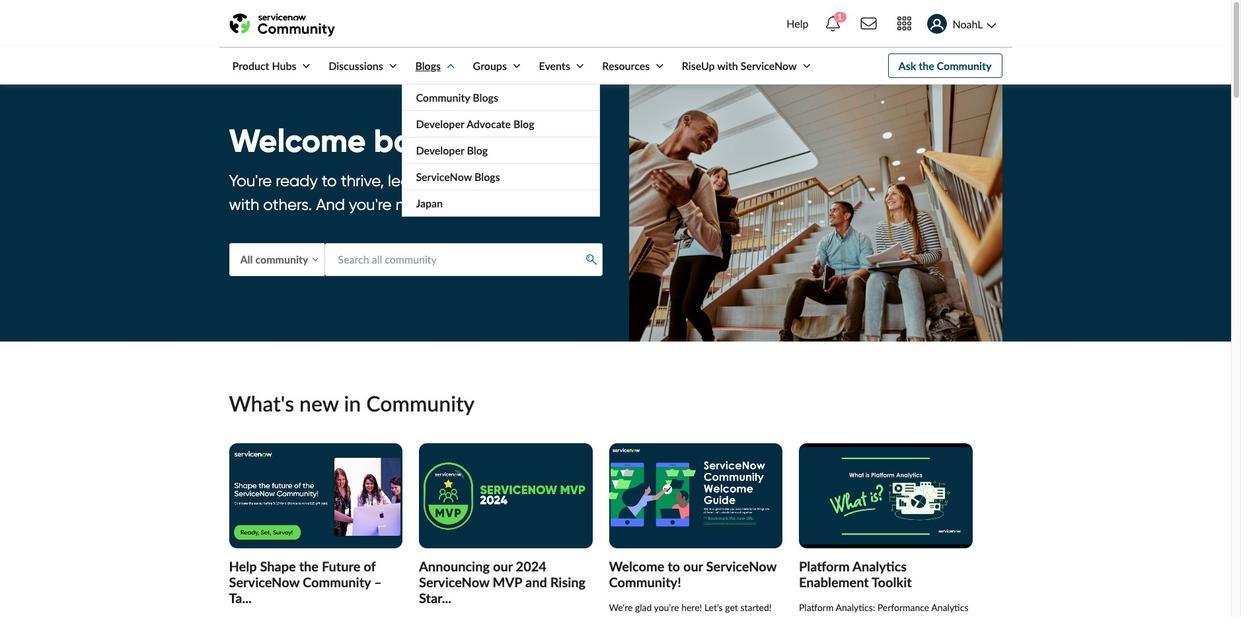 Task type: describe. For each thing, give the bounding box(es) containing it.
toolkit
[[872, 574, 912, 590]]

help shape the future of servicenow community – take our survey! image
[[229, 443, 402, 548]]

to inside the you're ready to thrive, learn, share, and connect with others. and you're not alone.
[[322, 171, 337, 191]]

new
[[299, 391, 339, 417]]

share,
[[432, 171, 475, 191]]

help link
[[783, 5, 813, 42]]

thrive,
[[341, 171, 384, 191]]

discussions link
[[315, 48, 400, 84]]

of
[[364, 558, 376, 574]]

in
[[344, 391, 361, 417]]

community!
[[609, 574, 681, 590]]

others.
[[263, 195, 312, 214]]

ask the community link
[[888, 54, 1002, 78]]

platform analytics enablement toolkit link
[[799, 558, 912, 590]]

noahl button
[[922, 6, 1002, 42]]

glad
[[635, 602, 652, 613]]

future
[[322, 558, 360, 574]]

noahl
[[953, 18, 983, 30]]

welcome for welcome to our servicenow community!
[[609, 558, 664, 574]]

servicenow blogs link
[[403, 164, 600, 190]]

what's new in community
[[229, 391, 475, 417]]

japan link
[[403, 190, 600, 216]]

resources link
[[589, 48, 666, 84]]

ask the community
[[898, 59, 992, 72]]

connect
[[512, 171, 572, 191]]

noahl image
[[927, 14, 947, 34]]

riseup with servicenow link
[[669, 48, 813, 84]]

developer for developer advocate blog
[[416, 118, 464, 130]]

analytics inside platform analytics: performance analytics
[[931, 602, 968, 613]]

announcing our 2024 servicenow mvp and rising star... link
[[419, 558, 586, 606]]

menu inside menu bar
[[402, 84, 600, 217]]

and inside the you're ready to thrive, learn, share, and connect with others. and you're not alone.
[[479, 171, 508, 191]]

hubs
[[272, 59, 296, 72]]

resources
[[602, 59, 650, 72]]

not
[[396, 195, 420, 214]]

we're glad you're here! let's get started!
[[609, 602, 772, 617]]

help shape the future of servicenow community – ta...
[[229, 558, 382, 606]]

rising
[[550, 574, 586, 590]]

analytics inside platform analytics enablement toolkit
[[852, 558, 907, 574]]

developer blog
[[416, 144, 488, 157]]

1 horizontal spatial the
[[919, 59, 934, 72]]

the inside help shape the future of servicenow community – ta...
[[299, 558, 319, 574]]

menu bar containing product hubs
[[219, 48, 813, 217]]

product
[[232, 59, 269, 72]]

blogs link
[[402, 48, 457, 84]]

japan
[[416, 197, 443, 209]]

1 vertical spatial blog
[[467, 144, 488, 157]]

performance
[[877, 602, 929, 613]]

welcome for welcome back, noahl!
[[229, 121, 366, 161]]

to inside welcome to our servicenow community!
[[668, 558, 680, 574]]

help shape the future of servicenow community – ta... link
[[229, 558, 382, 606]]

blogs for servicenow
[[474, 170, 500, 183]]

blog inside 'link'
[[513, 118, 534, 130]]

developer blog link
[[403, 137, 600, 163]]

mvp
[[493, 574, 522, 590]]

help for help shape the future of servicenow community – ta...
[[229, 558, 257, 574]]

what's
[[229, 391, 294, 417]]

learn,
[[388, 171, 428, 191]]

advocate
[[466, 118, 511, 130]]

Search text field
[[324, 243, 602, 276]]

platform for platform analytics enablement toolkit
[[799, 558, 850, 574]]

groups
[[473, 59, 507, 72]]

servicenow inside announcing our 2024 servicenow mvp and rising star...
[[419, 574, 489, 590]]



Task type: locate. For each thing, give the bounding box(es) containing it.
welcome up ready
[[229, 121, 366, 161]]

platform analytics enablement toolkit image
[[799, 443, 972, 548]]

to up and
[[322, 171, 337, 191]]

0 vertical spatial analytics
[[852, 558, 907, 574]]

platform up analytics:
[[799, 558, 850, 574]]

product hubs
[[232, 59, 296, 72]]

None submit
[[581, 250, 602, 269]]

2 vertical spatial blogs
[[474, 170, 500, 183]]

0 horizontal spatial to
[[322, 171, 337, 191]]

noahl!
[[464, 121, 566, 161]]

started!
[[740, 602, 772, 613]]

1 horizontal spatial to
[[668, 558, 680, 574]]

blogs up advocate
[[473, 91, 498, 104]]

help
[[787, 17, 809, 30], [229, 558, 257, 574]]

1 vertical spatial platform
[[799, 602, 834, 613]]

help inside help shape the future of servicenow community – ta...
[[229, 558, 257, 574]]

welcome
[[229, 121, 366, 161], [609, 558, 664, 574]]

developer
[[416, 118, 464, 130], [416, 144, 464, 157]]

menu
[[402, 84, 600, 217]]

platform analytics: performance analytics
[[799, 602, 968, 617]]

0 vertical spatial platform
[[799, 558, 850, 574]]

with down you're
[[229, 195, 259, 214]]

ta...
[[229, 590, 252, 606]]

analytics up platform analytics: performance analytics at the bottom
[[852, 558, 907, 574]]

groups link
[[460, 48, 523, 84]]

servicenow inside welcome to our servicenow community!
[[706, 558, 777, 574]]

platform analytics enablement toolkit
[[799, 558, 912, 590]]

our inside announcing our 2024 servicenow mvp and rising star...
[[493, 558, 513, 574]]

welcome to our servicenow community! image
[[609, 443, 782, 548]]

0 vertical spatial welcome
[[229, 121, 366, 161]]

servicenow inside help shape the future of servicenow community – ta...
[[229, 574, 299, 590]]

events
[[539, 59, 570, 72]]

blogs
[[415, 59, 441, 72], [473, 91, 498, 104], [474, 170, 500, 183]]

servicenow blogs
[[416, 170, 500, 183]]

0 horizontal spatial with
[[229, 195, 259, 214]]

and
[[479, 171, 508, 191], [525, 574, 547, 590]]

1 vertical spatial help
[[229, 558, 257, 574]]

help for help
[[787, 17, 809, 30]]

you're
[[349, 195, 392, 214]]

to
[[322, 171, 337, 191], [668, 558, 680, 574]]

back,
[[374, 121, 456, 161]]

developer advocate blog
[[416, 118, 534, 130]]

welcome to our servicenow community!
[[609, 558, 777, 590]]

0 vertical spatial and
[[479, 171, 508, 191]]

1 horizontal spatial welcome
[[609, 558, 664, 574]]

1 horizontal spatial our
[[683, 558, 703, 574]]

you're ready to thrive, learn, share, and connect with others. and you're not alone.
[[229, 171, 572, 214]]

0 horizontal spatial analytics
[[852, 558, 907, 574]]

2 platform from the top
[[799, 602, 834, 613]]

blogs inside servicenow blogs link
[[474, 170, 500, 183]]

community blogs link
[[403, 85, 600, 110]]

0 vertical spatial with
[[717, 59, 738, 72]]

1 platform from the top
[[799, 558, 850, 574]]

announcing our 2024 servicenow mvp and rising star...
[[419, 558, 586, 606]]

developer inside 'link'
[[416, 118, 464, 130]]

analytics right performance
[[931, 602, 968, 613]]

with right "riseup"
[[717, 59, 738, 72]]

with
[[717, 59, 738, 72], [229, 195, 259, 214]]

product hubs link
[[219, 48, 313, 84]]

0 horizontal spatial blog
[[467, 144, 488, 157]]

1 horizontal spatial with
[[717, 59, 738, 72]]

star...
[[419, 590, 451, 606]]

our left 2024
[[493, 558, 513, 574]]

1 vertical spatial to
[[668, 558, 680, 574]]

1 vertical spatial analytics
[[931, 602, 968, 613]]

help left the 1
[[787, 17, 809, 30]]

servicenow
[[741, 59, 797, 72], [416, 170, 472, 183], [706, 558, 777, 574], [229, 574, 299, 590], [419, 574, 489, 590]]

1 vertical spatial welcome
[[609, 558, 664, 574]]

1 developer from the top
[[416, 118, 464, 130]]

1 our from the left
[[493, 558, 513, 574]]

blog down the community blogs link
[[513, 118, 534, 130]]

welcome back, noahl!
[[229, 121, 566, 161]]

help up ta...
[[229, 558, 257, 574]]

blogs inside the community blogs link
[[473, 91, 498, 104]]

developer up servicenow blogs
[[416, 144, 464, 157]]

our
[[493, 558, 513, 574], [683, 558, 703, 574]]

the
[[919, 59, 934, 72], [299, 558, 319, 574]]

here!
[[681, 602, 702, 613]]

welcome to our servicenow community! link
[[609, 558, 777, 590]]

we're
[[609, 602, 633, 613]]

0 vertical spatial blogs
[[415, 59, 441, 72]]

1 vertical spatial and
[[525, 574, 547, 590]]

community blogs
[[416, 91, 498, 104]]

the right shape
[[299, 558, 319, 574]]

–
[[374, 574, 382, 590]]

2024
[[516, 558, 547, 574]]

1 vertical spatial blogs
[[473, 91, 498, 104]]

1 horizontal spatial help
[[787, 17, 809, 30]]

enablement
[[799, 574, 869, 590]]

analytics:
[[836, 602, 875, 613]]

1 vertical spatial developer
[[416, 144, 464, 157]]

0 horizontal spatial and
[[479, 171, 508, 191]]

1
[[838, 12, 842, 22]]

with inside the you're ready to thrive, learn, share, and connect with others. and you're not alone.
[[229, 195, 259, 214]]

blogs up 'japan' link
[[474, 170, 500, 183]]

welcome up "glad"
[[609, 558, 664, 574]]

0 horizontal spatial our
[[493, 558, 513, 574]]

0 vertical spatial to
[[322, 171, 337, 191]]

0 horizontal spatial help
[[229, 558, 257, 574]]

menu containing community blogs
[[402, 84, 600, 217]]

platform down enablement
[[799, 602, 834, 613]]

shape
[[260, 558, 296, 574]]

events link
[[526, 48, 587, 84]]

community inside help shape the future of servicenow community – ta...
[[303, 574, 371, 590]]

our inside welcome to our servicenow community!
[[683, 558, 703, 574]]

0 vertical spatial blog
[[513, 118, 534, 130]]

developer up the 'developer blog'
[[416, 118, 464, 130]]

2 our from the left
[[683, 558, 703, 574]]

1 vertical spatial the
[[299, 558, 319, 574]]

1 vertical spatial with
[[229, 195, 259, 214]]

and inside announcing our 2024 servicenow mvp and rising star...
[[525, 574, 547, 590]]

blogs for community
[[473, 91, 498, 104]]

developer for developer blog
[[416, 144, 464, 157]]

riseup with servicenow
[[682, 59, 797, 72]]

and
[[316, 195, 345, 214]]

you're
[[229, 171, 272, 191]]

the right the ask
[[919, 59, 934, 72]]

blog
[[513, 118, 534, 130], [467, 144, 488, 157]]

blogs inside blogs link
[[415, 59, 441, 72]]

0 vertical spatial the
[[919, 59, 934, 72]]

get
[[725, 602, 738, 613]]

platform
[[799, 558, 850, 574], [799, 602, 834, 613]]

let's
[[704, 602, 723, 613]]

menu bar
[[219, 48, 813, 217]]

0 vertical spatial help
[[787, 17, 809, 30]]

ready
[[276, 171, 318, 191]]

2 developer from the top
[[416, 144, 464, 157]]

community inside menu
[[416, 91, 470, 104]]

0 vertical spatial developer
[[416, 118, 464, 130]]

announcing our 2024 servicenow mvp and rising star awardees image
[[419, 443, 592, 548]]

alone.
[[424, 195, 468, 214]]

0 horizontal spatial the
[[299, 558, 319, 574]]

platform inside platform analytics enablement toolkit
[[799, 558, 850, 574]]

platform for platform analytics: performance analytics
[[799, 602, 834, 613]]

riseup
[[682, 59, 715, 72]]

to up you're
[[668, 558, 680, 574]]

1 horizontal spatial blog
[[513, 118, 534, 130]]

announcing
[[419, 558, 490, 574]]

welcome inside welcome to our servicenow community!
[[609, 558, 664, 574]]

our up here!
[[683, 558, 703, 574]]

discussions
[[329, 59, 383, 72]]

and down developer blog link
[[479, 171, 508, 191]]

you're
[[654, 602, 679, 613]]

analytics
[[852, 558, 907, 574], [931, 602, 968, 613]]

blogs up community blogs
[[415, 59, 441, 72]]

and right mvp
[[525, 574, 547, 590]]

platform inside platform analytics: performance analytics
[[799, 602, 834, 613]]

community
[[937, 59, 992, 72], [416, 91, 470, 104], [366, 391, 475, 417], [303, 574, 371, 590]]

ask
[[898, 59, 916, 72]]

1 horizontal spatial analytics
[[931, 602, 968, 613]]

1 horizontal spatial and
[[525, 574, 547, 590]]

blog down developer advocate blog
[[467, 144, 488, 157]]

developer advocate blog link
[[403, 111, 600, 137]]

0 horizontal spatial welcome
[[229, 121, 366, 161]]



Task type: vqa. For each thing, say whether or not it's contained in the screenshot.
the blogs inside the Blogs LINK
yes



